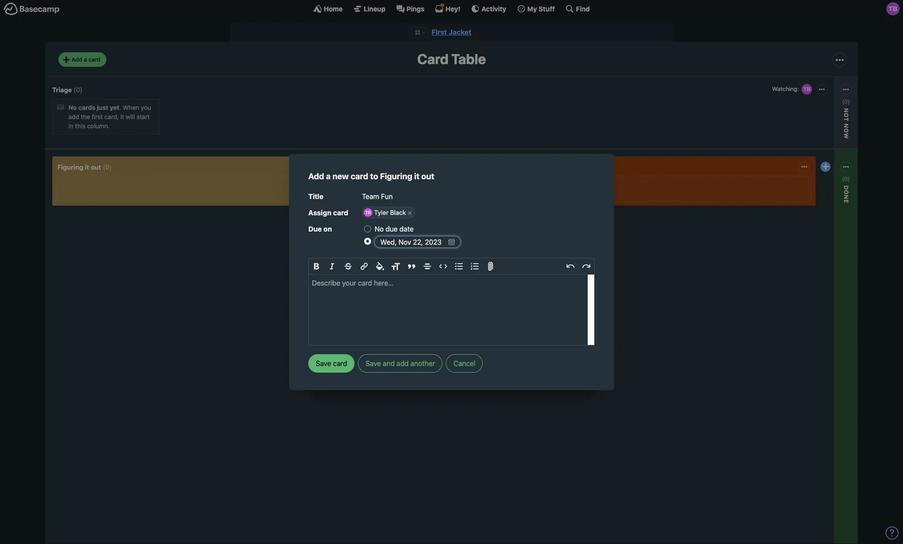 Task type: describe. For each thing, give the bounding box(es) containing it.
Type a card title… text field
[[362, 189, 595, 204]]

add a card
[[72, 56, 100, 63]]

this
[[75, 122, 85, 130]]

figuring it out link
[[57, 163, 101, 171]]

it inside . when you add the first card, it will start in this column.
[[121, 113, 124, 121]]

a for new
[[326, 172, 331, 181]]

the
[[81, 113, 90, 121]]

start
[[137, 113, 150, 121]]

in
[[68, 122, 73, 130]]

color it white image
[[364, 211, 371, 218]]

you
[[141, 104, 151, 111]]

save
[[366, 359, 381, 367]]

black
[[390, 209, 406, 216]]

color it purple image
[[408, 211, 415, 218]]

0 horizontal spatial figuring
[[57, 163, 83, 171]]

lineup
[[364, 5, 386, 13]]

card
[[418, 51, 449, 67]]

my
[[528, 5, 537, 13]]

1 n from the top
[[844, 124, 851, 128]]

main element
[[0, 0, 904, 17]]

add card link
[[363, 235, 424, 246]]

1 vertical spatial tyler black image
[[801, 83, 814, 95]]

0 vertical spatial watching:
[[773, 85, 799, 92]]

no for no cards just yet
[[68, 104, 77, 111]]

pings
[[407, 5, 425, 13]]

a for card
[[84, 56, 87, 63]]

home
[[324, 5, 343, 13]]

2 n from the top
[[844, 195, 851, 200]]

. when you add the first card, it will start in this column.
[[68, 104, 151, 130]]

my stuff button
[[517, 4, 555, 13]]

no due date
[[375, 225, 414, 233]]

will
[[126, 113, 135, 121]]

n o t n o w
[[844, 108, 851, 139]]

add for add card
[[365, 237, 376, 244]]

due
[[309, 225, 322, 233]]

first
[[432, 28, 447, 36]]

hey!
[[446, 5, 461, 13]]

2 o from the top
[[844, 128, 851, 133]]

tyler black image inside the main element
[[887, 2, 900, 15]]

add it to the schedule? option group
[[364, 223, 595, 249]]

first
[[92, 113, 103, 121]]

o for n o t n o w
[[844, 113, 851, 118]]

color it pink image
[[400, 211, 407, 218]]

when
[[123, 104, 139, 111]]

first jacket link
[[432, 28, 472, 36]]

n
[[844, 108, 851, 113]]

lineup link
[[354, 4, 386, 13]]

color it yellow image
[[373, 211, 380, 218]]

(0) right triage
[[74, 86, 83, 94]]

save and add another button
[[358, 354, 443, 373]]

to
[[370, 172, 378, 181]]

figuring it out (0)
[[57, 163, 112, 171]]

2 horizontal spatial it
[[415, 172, 420, 181]]

and
[[383, 359, 395, 367]]

color it brown image
[[382, 221, 389, 228]]

table
[[452, 51, 486, 67]]

.
[[119, 104, 121, 111]]

new
[[333, 172, 349, 181]]

2 vertical spatial watching:
[[791, 193, 819, 200]]

color it green image
[[373, 221, 380, 228]]

color it orange image
[[382, 211, 389, 218]]

activity
[[482, 5, 507, 13]]

add a card link
[[58, 52, 107, 67]]

yet
[[110, 104, 119, 111]]

jacket
[[449, 28, 472, 36]]

rename link
[[363, 267, 424, 278]]

1 vertical spatial it
[[85, 163, 89, 171]]

card,
[[105, 113, 119, 121]]

card table
[[418, 51, 486, 67]]



Task type: vqa. For each thing, say whether or not it's contained in the screenshot.
the middle it
yes



Task type: locate. For each thing, give the bounding box(es) containing it.
1 vertical spatial watching:
[[365, 182, 393, 190]]

1 horizontal spatial add
[[309, 172, 324, 181]]

n down t
[[844, 124, 851, 128]]

0 vertical spatial o
[[844, 113, 851, 118]]

0 vertical spatial it
[[121, 113, 124, 121]]

1 vertical spatial out
[[422, 172, 435, 181]]

no cards just yet
[[68, 104, 119, 111]]

1 vertical spatial figuring
[[380, 172, 413, 181]]

1 vertical spatial add
[[397, 359, 409, 367]]

0 vertical spatial a
[[84, 56, 87, 63]]

find button
[[566, 4, 590, 13]]

0 horizontal spatial it
[[85, 163, 89, 171]]

cancel
[[454, 359, 476, 367]]

add right the and
[[397, 359, 409, 367]]

home link
[[313, 4, 343, 13]]

o for d o n e
[[844, 190, 851, 195]]

tyler black image
[[412, 180, 424, 192]]

2 vertical spatial o
[[844, 190, 851, 195]]

triage
[[52, 86, 72, 94]]

add inside . when you add the first card, it will start in this column.
[[68, 113, 79, 121]]

3 o from the top
[[844, 190, 851, 195]]

cancel link
[[446, 354, 483, 373]]

figuring down in
[[57, 163, 83, 171]]

o
[[844, 113, 851, 118], [844, 128, 851, 133], [844, 190, 851, 195]]

1 horizontal spatial no
[[375, 225, 384, 233]]

(0) up d
[[843, 175, 851, 182]]

first jacket
[[432, 28, 472, 36]]

0 horizontal spatial add
[[68, 113, 79, 121]]

2 vertical spatial add
[[365, 237, 376, 244]]

column.
[[87, 122, 110, 130]]

no up the add card
[[375, 225, 384, 233]]

0 vertical spatial tyler black image
[[887, 2, 900, 15]]

1 o from the top
[[844, 113, 851, 118]]

no inside add it to the schedule? option group
[[375, 225, 384, 233]]

figuring right to
[[380, 172, 413, 181]]

o up w
[[844, 113, 851, 118]]

tyler black image
[[887, 2, 900, 15], [801, 83, 814, 95]]

cards
[[78, 104, 95, 111]]

0 horizontal spatial out
[[91, 163, 101, 171]]

d o n e
[[844, 185, 851, 204]]

on
[[324, 225, 332, 233]]

add
[[68, 113, 79, 121], [397, 359, 409, 367]]

pings button
[[396, 4, 425, 13]]

just
[[97, 104, 108, 111]]

switch accounts image
[[4, 2, 60, 16]]

n down d
[[844, 195, 851, 200]]

0 horizontal spatial a
[[84, 56, 87, 63]]

rename
[[365, 268, 388, 276]]

option group
[[363, 209, 424, 230]]

1 vertical spatial add
[[309, 172, 324, 181]]

watching:
[[773, 85, 799, 92], [365, 182, 393, 190], [791, 193, 819, 200]]

0 vertical spatial n
[[844, 124, 851, 128]]

1 vertical spatial o
[[844, 128, 851, 133]]

× link
[[405, 208, 415, 217]]

1 vertical spatial a
[[326, 172, 331, 181]]

t
[[844, 118, 851, 122]]

0 horizontal spatial tyler black image
[[801, 83, 814, 95]]

2 vertical spatial it
[[415, 172, 420, 181]]

another
[[411, 359, 435, 367]]

2 horizontal spatial add
[[365, 237, 376, 244]]

add inside "button"
[[397, 359, 409, 367]]

Choose date… field
[[375, 236, 461, 248]]

0 vertical spatial figuring
[[57, 163, 83, 171]]

save and add another
[[366, 359, 435, 367]]

add for add a new card to figuring it out
[[309, 172, 324, 181]]

it
[[121, 113, 124, 121], [85, 163, 89, 171], [415, 172, 420, 181]]

1 horizontal spatial tyler black image
[[887, 2, 900, 15]]

add
[[72, 56, 82, 63], [309, 172, 324, 181], [365, 237, 376, 244]]

figuring
[[57, 163, 83, 171], [380, 172, 413, 181]]

None submit
[[788, 126, 850, 137], [363, 193, 424, 204], [788, 203, 850, 214], [363, 251, 424, 262], [363, 278, 424, 289], [363, 289, 424, 300], [309, 354, 355, 373], [788, 126, 850, 137], [363, 193, 424, 204], [788, 203, 850, 214], [363, 251, 424, 262], [363, 278, 424, 289], [363, 289, 424, 300], [309, 354, 355, 373]]

no left cards
[[68, 104, 77, 111]]

0 horizontal spatial no
[[68, 104, 77, 111]]

add a new card to figuring it out
[[309, 172, 435, 181]]

add up in
[[68, 113, 79, 121]]

no
[[68, 104, 77, 111], [375, 225, 384, 233]]

it down this
[[85, 163, 89, 171]]

title
[[309, 193, 324, 200]]

w
[[844, 133, 851, 139]]

a
[[84, 56, 87, 63], [326, 172, 331, 181]]

tyler black ×
[[374, 209, 412, 216]]

due on
[[309, 225, 332, 233]]

×
[[408, 209, 412, 216]]

it left the will
[[121, 113, 124, 121]]

0 vertical spatial add
[[68, 113, 79, 121]]

assign card
[[309, 209, 349, 217]]

find
[[576, 5, 590, 13]]

out
[[91, 163, 101, 171], [422, 172, 435, 181]]

activity link
[[471, 4, 507, 13]]

0 vertical spatial add
[[72, 56, 82, 63]]

due
[[386, 225, 398, 233]]

(0)
[[74, 86, 83, 94], [843, 98, 851, 105], [103, 163, 112, 171], [843, 175, 851, 182]]

1 horizontal spatial figuring
[[380, 172, 413, 181]]

(0) right the figuring it out 'link'
[[103, 163, 112, 171]]

1 horizontal spatial add
[[397, 359, 409, 367]]

it up × link
[[415, 172, 420, 181]]

o down t
[[844, 128, 851, 133]]

color it red image
[[391, 211, 398, 218]]

1 horizontal spatial a
[[326, 172, 331, 181]]

color it blue image
[[364, 221, 371, 228]]

1 vertical spatial no
[[375, 225, 384, 233]]

tyler
[[374, 209, 389, 216]]

0 horizontal spatial add
[[72, 56, 82, 63]]

stuff
[[539, 5, 555, 13]]

(0) up n
[[843, 98, 851, 105]]

0 vertical spatial no
[[68, 104, 77, 111]]

add up triage (0)
[[72, 56, 82, 63]]

triage (0)
[[52, 86, 83, 94]]

hey! button
[[435, 4, 461, 13]]

assign
[[309, 209, 332, 217]]

add card
[[365, 237, 390, 244]]

n
[[844, 124, 851, 128], [844, 195, 851, 200]]

add down color it blue icon on the left top of the page
[[365, 237, 376, 244]]

card
[[89, 56, 100, 63], [351, 172, 369, 181], [333, 209, 349, 217], [378, 237, 390, 244]]

my stuff
[[528, 5, 555, 13]]

1 horizontal spatial out
[[422, 172, 435, 181]]

Describe your card here… text field
[[309, 275, 595, 345]]

add up title
[[309, 172, 324, 181]]

1 vertical spatial n
[[844, 195, 851, 200]]

e
[[844, 200, 851, 204]]

o up the e
[[844, 190, 851, 195]]

date
[[400, 225, 414, 233]]

1 horizontal spatial it
[[121, 113, 124, 121]]

add for add a card
[[72, 56, 82, 63]]

0 vertical spatial out
[[91, 163, 101, 171]]

triage link
[[52, 86, 72, 94]]

d
[[844, 185, 851, 190]]

no for no due date
[[375, 225, 384, 233]]



